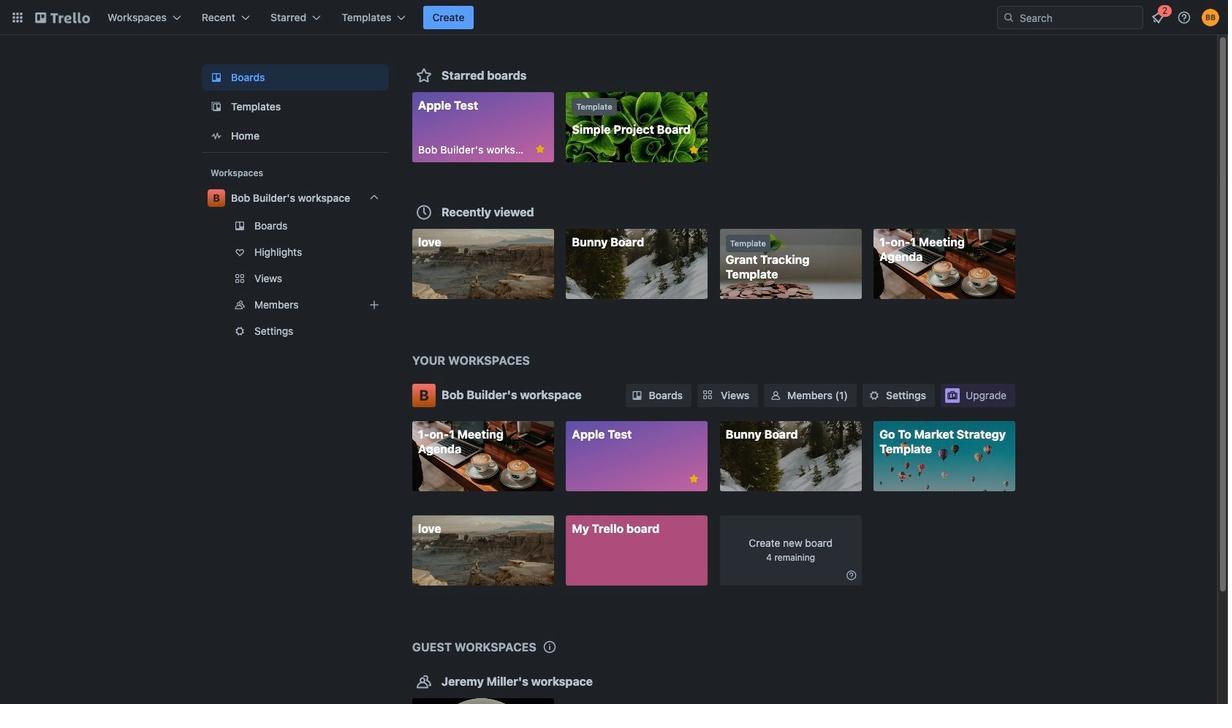 Task type: vqa. For each thing, say whether or not it's contained in the screenshot.
search image
yes



Task type: describe. For each thing, give the bounding box(es) containing it.
add image
[[366, 296, 383, 314]]

primary element
[[0, 0, 1228, 35]]

click to unstar this board. it will be removed from your starred list. image
[[687, 143, 701, 156]]

2 sm image from the left
[[768, 388, 783, 403]]

board image
[[208, 69, 225, 86]]

3 sm image from the left
[[867, 388, 882, 403]]

home image
[[208, 127, 225, 145]]

0 horizontal spatial click to unstar this board. it will be removed from your starred list. image
[[534, 143, 547, 156]]

1 sm image from the left
[[630, 388, 644, 403]]



Task type: locate. For each thing, give the bounding box(es) containing it.
back to home image
[[35, 6, 90, 29]]

click to unstar this board. it will be removed from your starred list. image
[[534, 143, 547, 156], [687, 472, 701, 485]]

1 horizontal spatial click to unstar this board. it will be removed from your starred list. image
[[687, 472, 701, 485]]

0 horizontal spatial sm image
[[630, 388, 644, 403]]

1 vertical spatial click to unstar this board. it will be removed from your starred list. image
[[687, 472, 701, 485]]

2 notifications image
[[1149, 9, 1167, 26]]

bob builder (bobbuilder40) image
[[1202, 9, 1219, 26]]

sm image
[[844, 568, 859, 582]]

search image
[[1003, 12, 1015, 23]]

0 vertical spatial click to unstar this board. it will be removed from your starred list. image
[[534, 143, 547, 156]]

2 horizontal spatial sm image
[[867, 388, 882, 403]]

Search field
[[1015, 7, 1143, 29]]

template board image
[[208, 98, 225, 116]]

open information menu image
[[1177, 10, 1192, 25]]

1 horizontal spatial sm image
[[768, 388, 783, 403]]

sm image
[[630, 388, 644, 403], [768, 388, 783, 403], [867, 388, 882, 403]]



